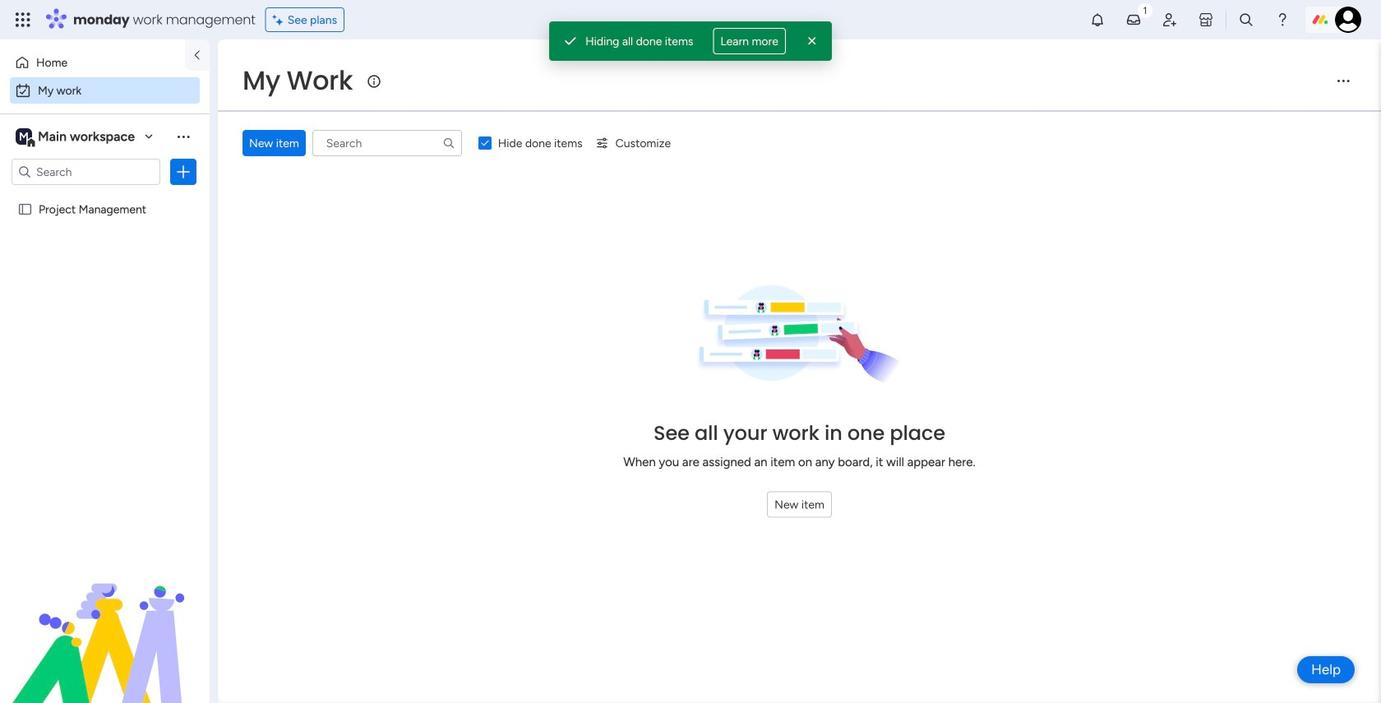 Task type: describe. For each thing, give the bounding box(es) containing it.
1 image
[[1138, 1, 1153, 19]]

Search in workspace field
[[35, 162, 137, 181]]

gary orlando image
[[1336, 7, 1362, 33]]

update feed image
[[1126, 12, 1142, 28]]

welcome to my work feature image image
[[696, 285, 904, 385]]

monday marketplace image
[[1198, 12, 1215, 28]]

menu image
[[1336, 72, 1352, 89]]

1 vertical spatial option
[[10, 77, 200, 104]]

workspace options image
[[175, 128, 192, 145]]

lottie animation image
[[0, 537, 210, 703]]



Task type: vqa. For each thing, say whether or not it's contained in the screenshot.
middle Due date field
no



Task type: locate. For each thing, give the bounding box(es) containing it.
workspace selection element
[[16, 127, 137, 148]]

Filter dashboard by text search field
[[312, 130, 462, 156]]

search everything image
[[1239, 12, 1255, 28]]

None search field
[[312, 130, 462, 156]]

lottie animation element
[[0, 537, 210, 703]]

workspace image
[[16, 127, 32, 146]]

notifications image
[[1090, 12, 1106, 28]]

invite members image
[[1162, 12, 1178, 28]]

public board image
[[17, 201, 33, 217]]

option
[[10, 49, 175, 76], [10, 77, 200, 104], [0, 194, 210, 198]]

select product image
[[15, 12, 31, 28]]

help image
[[1275, 12, 1291, 28]]

close image
[[804, 33, 821, 49]]

see plans image
[[273, 10, 288, 29]]

options image
[[175, 164, 192, 180]]

0 vertical spatial option
[[10, 49, 175, 76]]

list box
[[0, 192, 210, 445]]

alert
[[549, 21, 832, 61]]

2 vertical spatial option
[[0, 194, 210, 198]]

search image
[[442, 137, 455, 150]]



